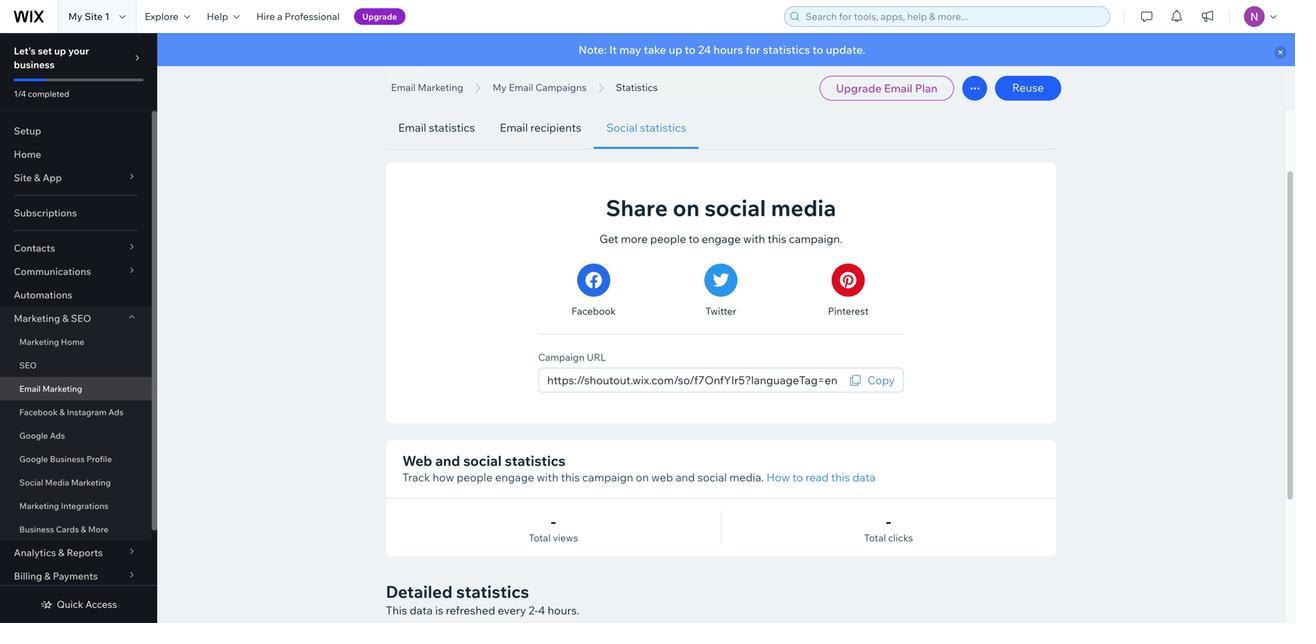 Task type: vqa. For each thing, say whether or not it's contained in the screenshot.
Copy button
yes



Task type: describe. For each thing, give the bounding box(es) containing it.
1 horizontal spatial people
[[651, 232, 687, 246]]

campaigns
[[536, 81, 587, 93]]

1/4
[[14, 89, 26, 99]]

email inside button
[[398, 121, 427, 135]]

marketing down media
[[19, 501, 59, 512]]

google ads link
[[0, 424, 152, 448]]

automations
[[14, 289, 72, 301]]

0 horizontal spatial home
[[14, 148, 41, 160]]

let's set up your business
[[14, 45, 89, 71]]

email inside "button"
[[500, 121, 528, 135]]

upgrade email plan button
[[820, 76, 955, 101]]

web and social statistics track how people engage with this campaign on web and social media. how to read this data
[[403, 453, 876, 485]]

recipients
[[531, 121, 582, 135]]

marketing home link
[[0, 331, 152, 354]]

social media marketing
[[19, 478, 111, 488]]

social media marketing link
[[0, 471, 152, 495]]

0 vertical spatial and
[[436, 453, 460, 470]]

marketing integrations link
[[0, 495, 152, 518]]

social statistics
[[607, 121, 687, 135]]

my for my email campaigns
[[493, 81, 507, 93]]

- for - total clicks
[[886, 512, 892, 532]]

how
[[433, 471, 454, 485]]

2 horizontal spatial this
[[832, 471, 851, 485]]

people inside web and social statistics track how people engage with this campaign on web and social media. how to read this data
[[457, 471, 493, 485]]

my site 1
[[68, 10, 110, 22]]

my email campaigns
[[493, 81, 587, 93]]

views
[[553, 532, 578, 544]]

0 vertical spatial ads
[[108, 407, 124, 418]]

copy button
[[847, 372, 895, 389]]

how inside web and social statistics track how people engage with this campaign on web and social media. how to read this data
[[767, 471, 790, 485]]

marketing up facebook & instagram ads
[[42, 384, 82, 394]]

marketing down marketing & seo
[[19, 337, 59, 347]]

hire
[[257, 10, 275, 22]]

how inside button
[[444, 57, 464, 69]]

sidebar element
[[0, 33, 157, 624]]

with inside web and social statistics track how people engage with this campaign on web and social media. how to read this data
[[537, 471, 559, 485]]

get more people to engage with this campaign.
[[600, 232, 843, 246]]

profile
[[87, 454, 112, 465]]

& for payments
[[44, 571, 51, 583]]

0 horizontal spatial ads
[[50, 431, 65, 441]]

1 horizontal spatial home
[[61, 337, 84, 347]]

social for social media marketing
[[19, 478, 43, 488]]

2 vertical spatial social
[[698, 471, 727, 485]]

detailed
[[386, 582, 453, 603]]

to down share on social media
[[689, 232, 700, 246]]

social for and
[[464, 453, 502, 470]]

detailed statistics this data is refreshed every 2-4 hours.
[[386, 582, 580, 618]]

campaign
[[583, 471, 634, 485]]

a
[[277, 10, 283, 22]]

2-
[[529, 604, 538, 618]]

billing & payments
[[14, 571, 98, 583]]

share on social media
[[606, 194, 837, 222]]

copy
[[868, 374, 895, 387]]

1
[[105, 10, 110, 22]]

works
[[488, 57, 516, 69]]

statistics link
[[609, 77, 665, 98]]

facebook for facebook
[[572, 305, 616, 317]]

reuse
[[1013, 81, 1045, 95]]

site & app
[[14, 172, 62, 184]]

0 vertical spatial with
[[744, 232, 766, 246]]

google business profile
[[19, 454, 112, 465]]

more
[[621, 232, 648, 246]]

email recipients
[[500, 121, 582, 135]]

google ads
[[19, 431, 65, 441]]

business cards & more link
[[0, 518, 152, 542]]

1/4 completed
[[14, 89, 69, 99]]

communications
[[14, 266, 91, 278]]

to left 24
[[685, 43, 696, 57]]

statistics for email
[[429, 121, 475, 135]]

may
[[620, 43, 642, 57]]

social for on
[[705, 194, 766, 222]]

note: it may take up to 24 hours for statistics to update. alert
[[157, 33, 1296, 66]]

app
[[43, 172, 62, 184]]

1 horizontal spatial site
[[85, 10, 103, 22]]

site & app button
[[0, 166, 152, 190]]

it
[[610, 43, 617, 57]]

campaign.
[[789, 232, 843, 246]]

set
[[38, 45, 52, 57]]

0 horizontal spatial this
[[561, 471, 580, 485]]

- total clicks
[[865, 512, 914, 544]]

learn how this works
[[416, 57, 516, 69]]

4
[[538, 604, 545, 618]]

contacts button
[[0, 237, 152, 260]]

for
[[746, 43, 761, 57]]

upgrade for upgrade email plan
[[836, 81, 882, 95]]

subscriptions
[[14, 207, 77, 219]]

upgrade button
[[354, 8, 406, 25]]

help
[[207, 10, 228, 22]]

& for reports
[[58, 547, 65, 559]]

to left the update.
[[813, 43, 824, 57]]

statistics inside alert
[[763, 43, 811, 57]]

read
[[806, 471, 829, 485]]

& for seo
[[62, 313, 69, 325]]

site inside dropdown button
[[14, 172, 32, 184]]

email statistics button
[[386, 107, 488, 149]]

1 horizontal spatial and
[[676, 471, 695, 485]]

seo link
[[0, 354, 152, 377]]

marketing inside popup button
[[14, 313, 60, 325]]

completed
[[28, 89, 69, 99]]

tab list containing email statistics
[[386, 107, 819, 149]]

integrations
[[61, 501, 109, 512]]

refreshed
[[446, 604, 496, 618]]

hours.
[[548, 604, 580, 618]]

& for instagram
[[60, 407, 65, 418]]

billing
[[14, 571, 42, 583]]

analytics & reports
[[14, 547, 103, 559]]

this for learn
[[466, 57, 485, 69]]

plan
[[916, 81, 938, 95]]

url
[[587, 352, 606, 364]]

get
[[600, 232, 619, 246]]

every
[[498, 604, 526, 618]]

0 vertical spatial business
[[50, 454, 85, 465]]

facebook & instagram ads link
[[0, 401, 152, 424]]



Task type: locate. For each thing, give the bounding box(es) containing it.
& down business cards & more at the left
[[58, 547, 65, 559]]

- inside - total clicks
[[886, 512, 892, 532]]

this left campaign.
[[768, 232, 787, 246]]

business up analytics at left bottom
[[19, 525, 54, 535]]

social for social statistics
[[607, 121, 638, 135]]

seo down "automations" link
[[71, 313, 91, 325]]

hire a professional
[[257, 10, 340, 22]]

&
[[34, 172, 40, 184], [62, 313, 69, 325], [60, 407, 65, 418], [81, 525, 86, 535], [58, 547, 65, 559], [44, 571, 51, 583]]

0 vertical spatial home
[[14, 148, 41, 160]]

google down google ads
[[19, 454, 48, 465]]

note:
[[579, 43, 607, 57]]

1 vertical spatial google
[[19, 454, 48, 465]]

up inside note: it may take up to 24 hours for statistics to update. alert
[[669, 43, 683, 57]]

1 horizontal spatial with
[[744, 232, 766, 246]]

total for - total clicks
[[865, 532, 886, 544]]

data inside detailed statistics this data is refreshed every 2-4 hours.
[[410, 604, 433, 618]]

1 horizontal spatial my
[[493, 81, 507, 93]]

to inside web and social statistics track how people engage with this campaign on web and social media. how to read this data
[[793, 471, 803, 485]]

this down detailed
[[386, 604, 407, 618]]

& inside business cards & more link
[[81, 525, 86, 535]]

1 vertical spatial site
[[14, 172, 32, 184]]

google for google ads
[[19, 431, 48, 441]]

home up seo link
[[61, 337, 84, 347]]

0 horizontal spatial total
[[529, 532, 551, 544]]

email recipients button
[[488, 107, 594, 149]]

people right the how
[[457, 471, 493, 485]]

marketing & seo button
[[0, 307, 152, 331]]

1 horizontal spatial engage
[[702, 232, 741, 246]]

1 horizontal spatial up
[[669, 43, 683, 57]]

up inside let's set up your business
[[54, 45, 66, 57]]

1 google from the top
[[19, 431, 48, 441]]

& down "automations" link
[[62, 313, 69, 325]]

1 vertical spatial email marketing link
[[0, 377, 152, 401]]

marketing up integrations
[[71, 478, 111, 488]]

upgrade
[[363, 11, 397, 22], [836, 81, 882, 95]]

social down 'statistics' link
[[607, 121, 638, 135]]

my left '1'
[[68, 10, 82, 22]]

facebook for facebook & instagram ads
[[19, 407, 58, 418]]

with down share on social media
[[744, 232, 766, 246]]

0 horizontal spatial site
[[14, 172, 32, 184]]

business
[[50, 454, 85, 465], [19, 525, 54, 535]]

explore
[[145, 10, 179, 22]]

0 vertical spatial google
[[19, 431, 48, 441]]

up right the take
[[669, 43, 683, 57]]

0 vertical spatial how
[[444, 57, 464, 69]]

social
[[705, 194, 766, 222], [464, 453, 502, 470], [698, 471, 727, 485]]

0 vertical spatial my
[[68, 10, 82, 22]]

- total views
[[529, 512, 578, 544]]

facebook up google ads
[[19, 407, 58, 418]]

with up - total views
[[537, 471, 559, 485]]

communications button
[[0, 260, 152, 284]]

campaign
[[539, 352, 585, 364]]

social left media
[[19, 478, 43, 488]]

1 horizontal spatial seo
[[71, 313, 91, 325]]

0 vertical spatial upgrade
[[363, 11, 397, 22]]

total left views
[[529, 532, 551, 544]]

email marketing
[[391, 81, 464, 93], [19, 384, 82, 394]]

learn how this works button
[[403, 53, 529, 73]]

upgrade down the update.
[[836, 81, 882, 95]]

1 vertical spatial how
[[767, 471, 790, 485]]

1 vertical spatial my
[[493, 81, 507, 93]]

share
[[606, 194, 668, 222]]

professional
[[285, 10, 340, 22]]

1 vertical spatial engage
[[495, 471, 534, 485]]

0 horizontal spatial this
[[386, 604, 407, 618]]

instagram
[[67, 407, 107, 418]]

1 horizontal spatial facebook
[[572, 305, 616, 317]]

0 horizontal spatial my
[[68, 10, 82, 22]]

Search for tools, apps, help & more... field
[[802, 7, 1106, 26]]

1 vertical spatial social
[[464, 453, 502, 470]]

tab list
[[386, 107, 819, 149]]

1 vertical spatial upgrade
[[836, 81, 882, 95]]

media
[[45, 478, 69, 488]]

billing & payments button
[[0, 565, 152, 589]]

reports
[[67, 547, 103, 559]]

setup link
[[0, 119, 152, 143]]

0 vertical spatial social
[[607, 121, 638, 135]]

how right learn
[[444, 57, 464, 69]]

0 vertical spatial engage
[[702, 232, 741, 246]]

0 horizontal spatial how
[[444, 57, 464, 69]]

up right set
[[54, 45, 66, 57]]

social inside sidebar element
[[19, 478, 43, 488]]

facebook & instagram ads
[[19, 407, 124, 418]]

my for my site 1
[[68, 10, 82, 22]]

1 vertical spatial seo
[[19, 361, 37, 371]]

data inside web and social statistics track how people engage with this campaign on web and social media. how to read this data
[[853, 471, 876, 485]]

1 horizontal spatial email marketing link
[[384, 77, 471, 98]]

seo down marketing home
[[19, 361, 37, 371]]

- for - total views
[[551, 512, 556, 532]]

1 vertical spatial email marketing
[[19, 384, 82, 394]]

google for google business profile
[[19, 454, 48, 465]]

seo
[[71, 313, 91, 325], [19, 361, 37, 371]]

marketing home
[[19, 337, 84, 347]]

1 horizontal spatial social
[[607, 121, 638, 135]]

setup
[[14, 125, 41, 137]]

this left works at the top left of page
[[466, 57, 485, 69]]

upgrade email plan
[[836, 81, 938, 95]]

statistics for detailed
[[457, 582, 529, 603]]

& right 'billing'
[[44, 571, 51, 583]]

0 vertical spatial facebook
[[572, 305, 616, 317]]

web
[[652, 471, 674, 485]]

home link
[[0, 143, 152, 166]]

0 horizontal spatial on
[[636, 471, 649, 485]]

up
[[669, 43, 683, 57], [54, 45, 66, 57]]

payments
[[53, 571, 98, 583]]

facebook inside facebook & instagram ads link
[[19, 407, 58, 418]]

1 horizontal spatial ads
[[108, 407, 124, 418]]

email marketing link up facebook & instagram ads
[[0, 377, 152, 401]]

hire a professional link
[[248, 0, 348, 33]]

1 vertical spatial facebook
[[19, 407, 58, 418]]

this inside detailed statistics this data is refreshed every 2-4 hours.
[[386, 604, 407, 618]]

home down setup
[[14, 148, 41, 160]]

social inside button
[[607, 121, 638, 135]]

this
[[768, 232, 787, 246], [561, 471, 580, 485], [832, 471, 851, 485]]

0 horizontal spatial people
[[457, 471, 493, 485]]

business up social media marketing
[[50, 454, 85, 465]]

on left web
[[636, 471, 649, 485]]

0 vertical spatial email marketing
[[391, 81, 464, 93]]

business
[[14, 59, 55, 71]]

quick access button
[[40, 599, 117, 611]]

total inside - total clicks
[[865, 532, 886, 544]]

and right web
[[676, 471, 695, 485]]

site left '1'
[[85, 10, 103, 22]]

total for - total views
[[529, 532, 551, 544]]

statistics for social
[[640, 121, 687, 135]]

web
[[403, 453, 432, 470]]

clicks
[[889, 532, 914, 544]]

people
[[651, 232, 687, 246], [457, 471, 493, 485]]

marketing integrations
[[19, 501, 109, 512]]

hours
[[714, 43, 744, 57]]

1 vertical spatial ads
[[50, 431, 65, 441]]

1 total from the left
[[529, 532, 551, 544]]

analytics
[[14, 547, 56, 559]]

data left is
[[410, 604, 433, 618]]

marketing & seo
[[14, 313, 91, 325]]

to
[[685, 43, 696, 57], [813, 43, 824, 57], [689, 232, 700, 246], [793, 471, 803, 485]]

ads
[[108, 407, 124, 418], [50, 431, 65, 441]]

1 vertical spatial on
[[636, 471, 649, 485]]

business cards & more
[[19, 525, 109, 535]]

my
[[68, 10, 82, 22], [493, 81, 507, 93]]

home
[[14, 148, 41, 160], [61, 337, 84, 347]]

on inside web and social statistics track how people engage with this campaign on web and social media. how to read this data
[[636, 471, 649, 485]]

email
[[391, 81, 416, 93], [509, 81, 534, 93], [885, 81, 913, 95], [398, 121, 427, 135], [500, 121, 528, 135], [19, 384, 41, 394]]

0 vertical spatial this
[[466, 57, 485, 69]]

email marketing link down learn
[[384, 77, 471, 98]]

seo inside 'marketing & seo' popup button
[[71, 313, 91, 325]]

& inside facebook & instagram ads link
[[60, 407, 65, 418]]

1 horizontal spatial -
[[886, 512, 892, 532]]

1 vertical spatial home
[[61, 337, 84, 347]]

site left app
[[14, 172, 32, 184]]

help button
[[199, 0, 248, 33]]

statistics inside detailed statistics this data is refreshed every 2-4 hours.
[[457, 582, 529, 603]]

0 horizontal spatial up
[[54, 45, 66, 57]]

this inside the learn how this works button
[[466, 57, 485, 69]]

& left the more in the left of the page
[[81, 525, 86, 535]]

0 horizontal spatial -
[[551, 512, 556, 532]]

email marketing up facebook & instagram ads
[[19, 384, 82, 394]]

upgrade right the 'professional'
[[363, 11, 397, 22]]

1 vertical spatial business
[[19, 525, 54, 535]]

statistics inside web and social statistics track how people engage with this campaign on web and social media. how to read this data
[[505, 453, 566, 470]]

google
[[19, 431, 48, 441], [19, 454, 48, 465]]

my down works at the top left of page
[[493, 81, 507, 93]]

reuse link
[[996, 76, 1062, 101]]

engage inside web and social statistics track how people engage with this campaign on web and social media. how to read this data
[[495, 471, 534, 485]]

0 horizontal spatial and
[[436, 453, 460, 470]]

twitter
[[706, 305, 737, 317]]

0 vertical spatial email marketing link
[[384, 77, 471, 98]]

0 horizontal spatial email marketing
[[19, 384, 82, 394]]

engage down share on social media
[[702, 232, 741, 246]]

total left clicks
[[865, 532, 886, 544]]

quick
[[57, 599, 83, 611]]

data
[[853, 471, 876, 485], [410, 604, 433, 618]]

analytics & reports button
[[0, 542, 152, 565]]

2 total from the left
[[865, 532, 886, 544]]

Campaign URL field
[[543, 369, 843, 392]]

people right more
[[651, 232, 687, 246]]

0 horizontal spatial social
[[19, 478, 43, 488]]

0 vertical spatial social
[[705, 194, 766, 222]]

total inside - total views
[[529, 532, 551, 544]]

and
[[436, 453, 460, 470], [676, 471, 695, 485]]

cards
[[56, 525, 79, 535]]

this right read
[[832, 471, 851, 485]]

data right read
[[853, 471, 876, 485]]

pinterest
[[828, 305, 869, 317]]

upgrade for upgrade
[[363, 11, 397, 22]]

1 horizontal spatial how
[[767, 471, 790, 485]]

this for detailed
[[386, 604, 407, 618]]

& inside analytics & reports popup button
[[58, 547, 65, 559]]

0 horizontal spatial seo
[[19, 361, 37, 371]]

0 horizontal spatial engage
[[495, 471, 534, 485]]

0 horizontal spatial email marketing link
[[0, 377, 152, 401]]

2 - from the left
[[886, 512, 892, 532]]

& inside 'marketing & seo' popup button
[[62, 313, 69, 325]]

on up get more people to engage with this campaign.
[[673, 194, 700, 222]]

and up the how
[[436, 453, 460, 470]]

how right media.
[[767, 471, 790, 485]]

let's
[[14, 45, 36, 57]]

& left instagram
[[60, 407, 65, 418]]

email inside sidebar element
[[19, 384, 41, 394]]

quick access
[[57, 599, 117, 611]]

social up get more people to engage with this campaign.
[[705, 194, 766, 222]]

marketing down learn
[[418, 81, 464, 93]]

email marketing inside sidebar element
[[19, 384, 82, 394]]

total
[[529, 532, 551, 544], [865, 532, 886, 544]]

email marketing down learn
[[391, 81, 464, 93]]

is
[[435, 604, 444, 618]]

facebook
[[572, 305, 616, 317], [19, 407, 58, 418]]

email marketing link
[[384, 77, 471, 98], [0, 377, 152, 401]]

media.
[[730, 471, 764, 485]]

1 vertical spatial and
[[676, 471, 695, 485]]

to left read
[[793, 471, 803, 485]]

1 vertical spatial data
[[410, 604, 433, 618]]

engage up - total views
[[495, 471, 534, 485]]

0 horizontal spatial with
[[537, 471, 559, 485]]

seo inside seo link
[[19, 361, 37, 371]]

social left media.
[[698, 471, 727, 485]]

& for app
[[34, 172, 40, 184]]

email statistics
[[398, 121, 475, 135]]

0 vertical spatial data
[[853, 471, 876, 485]]

0 horizontal spatial data
[[410, 604, 433, 618]]

1 - from the left
[[551, 512, 556, 532]]

1 vertical spatial with
[[537, 471, 559, 485]]

1 vertical spatial social
[[19, 478, 43, 488]]

marketing down automations at the left top
[[14, 313, 60, 325]]

- inside - total views
[[551, 512, 556, 532]]

1 vertical spatial people
[[457, 471, 493, 485]]

ads up google business profile
[[50, 431, 65, 441]]

1 vertical spatial this
[[386, 604, 407, 618]]

campaign url
[[539, 352, 606, 364]]

1 horizontal spatial this
[[466, 57, 485, 69]]

1 horizontal spatial upgrade
[[836, 81, 882, 95]]

1 horizontal spatial on
[[673, 194, 700, 222]]

0 vertical spatial site
[[85, 10, 103, 22]]

1 horizontal spatial this
[[768, 232, 787, 246]]

this left campaign
[[561, 471, 580, 485]]

1 horizontal spatial email marketing
[[391, 81, 464, 93]]

facebook up "url"
[[572, 305, 616, 317]]

social right "web"
[[464, 453, 502, 470]]

& left app
[[34, 172, 40, 184]]

statistics
[[763, 43, 811, 57], [429, 121, 475, 135], [640, 121, 687, 135], [505, 453, 566, 470], [457, 582, 529, 603]]

1 horizontal spatial total
[[865, 532, 886, 544]]

2 google from the top
[[19, 454, 48, 465]]

media
[[771, 194, 837, 222]]

0 vertical spatial seo
[[71, 313, 91, 325]]

ads right instagram
[[108, 407, 124, 418]]

1 horizontal spatial data
[[853, 471, 876, 485]]

0 horizontal spatial facebook
[[19, 407, 58, 418]]

& inside billing & payments popup button
[[44, 571, 51, 583]]

email inside button
[[885, 81, 913, 95]]

& inside site & app dropdown button
[[34, 172, 40, 184]]

social statistics button
[[594, 107, 699, 149]]

my email campaigns link
[[486, 77, 594, 98]]

0 vertical spatial on
[[673, 194, 700, 222]]

0 horizontal spatial upgrade
[[363, 11, 397, 22]]

google up google business profile
[[19, 431, 48, 441]]

0 vertical spatial people
[[651, 232, 687, 246]]

update.
[[826, 43, 866, 57]]

subscriptions link
[[0, 201, 152, 225]]



